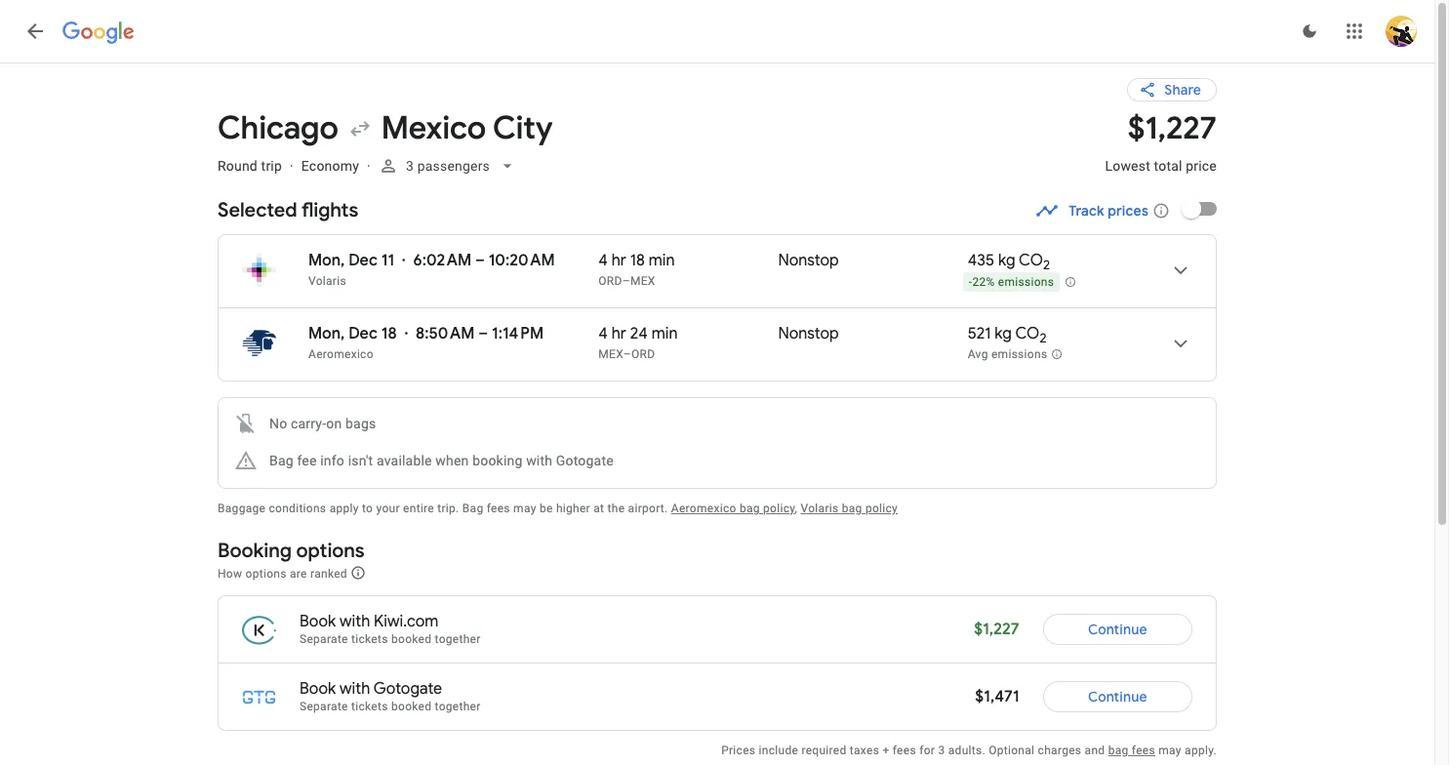 Task type: locate. For each thing, give the bounding box(es) containing it.
0 horizontal spatial $1,227
[[974, 620, 1019, 639]]

2 horizontal spatial bag
[[1108, 744, 1129, 757]]

aeromexico down mon, dec 18
[[308, 347, 374, 361]]

total duration 4 hr 18 min. element
[[599, 251, 778, 273]]

economy
[[301, 158, 359, 174]]

book inside book with kiwi.com separate tickets booked together
[[300, 612, 336, 631]]

0 vertical spatial hr
[[612, 251, 627, 270]]

0 vertical spatial 18
[[630, 251, 645, 270]]

min for 4 hr 18 min
[[649, 251, 675, 270]]

together
[[435, 632, 481, 646], [435, 700, 481, 713]]

0 vertical spatial volaris
[[308, 274, 346, 288]]

separate for book with kiwi.com
[[300, 632, 348, 646]]

1 horizontal spatial mex
[[630, 274, 656, 288]]

options for booking
[[296, 539, 365, 563]]

1 horizontal spatial options
[[296, 539, 365, 563]]

$1,471
[[975, 687, 1019, 707]]

mon, for mon, dec 11
[[308, 251, 345, 270]]

521
[[968, 324, 991, 344]]

1 vertical spatial separate
[[300, 700, 348, 713]]

2 horizontal spatial fees
[[1132, 744, 1156, 757]]

2 together from the top
[[435, 700, 481, 713]]

18 for dec
[[381, 324, 397, 344]]

list
[[219, 235, 1216, 381]]

1 vertical spatial nonstop flight. element
[[778, 324, 839, 346]]

separate tickets booked together button for gotogate
[[300, 700, 481, 713]]

1 horizontal spatial $1,227
[[1128, 108, 1217, 148]]

– inside 4 hr 18 min ord – mex
[[622, 274, 630, 288]]

0 horizontal spatial gotogate
[[374, 679, 442, 699]]

are
[[290, 567, 307, 580]]

2 continue button from the top
[[1043, 673, 1193, 720]]

0 vertical spatial ord
[[599, 274, 622, 288]]

tickets down kiwi.com
[[351, 632, 388, 646]]

2 nonstop flight. element from the top
[[778, 324, 839, 346]]

$1,227 up $1,471
[[974, 620, 1019, 639]]

2 vertical spatial with
[[340, 679, 370, 699]]

0 vertical spatial dec
[[349, 251, 378, 270]]

booked inside book with gotogate separate tickets booked together
[[391, 700, 432, 713]]

may left 'be'
[[513, 502, 536, 515]]

options up the ranked
[[296, 539, 365, 563]]

ranked
[[310, 567, 347, 580]]

may
[[513, 502, 536, 515], [1159, 744, 1182, 757]]

0 horizontal spatial volaris
[[308, 274, 346, 288]]

1 horizontal spatial policy
[[866, 502, 898, 515]]

hr inside 4 hr 18 min ord – mex
[[612, 251, 627, 270]]

passengers
[[417, 158, 490, 174]]

ord inside 4 hr 18 min ord – mex
[[599, 274, 622, 288]]

1 vertical spatial min
[[652, 324, 678, 344]]

nonstop flight. element
[[778, 251, 839, 273], [778, 324, 839, 346]]

1:14 pm
[[492, 324, 544, 344]]

booking
[[218, 539, 292, 563]]

co for 435 kg co
[[1019, 251, 1043, 270]]

book down book with kiwi.com separate tickets booked together
[[300, 679, 336, 699]]

1 nonstop from the top
[[778, 251, 839, 270]]

book
[[300, 612, 336, 631], [300, 679, 336, 699]]

emissions down 521 kg co 2
[[992, 348, 1048, 361]]

2 dec from the top
[[349, 324, 378, 344]]

1 vertical spatial  image
[[405, 324, 408, 344]]

fees left 'be'
[[487, 502, 510, 515]]

1 vertical spatial ord
[[631, 347, 655, 361]]

4 right "10:20 am"
[[599, 251, 608, 270]]

1 vertical spatial volaris
[[801, 502, 839, 515]]

0 vertical spatial aeromexico
[[308, 347, 374, 361]]

0 horizontal spatial bag
[[269, 453, 294, 468]]

co inside 435 kg co 2
[[1019, 251, 1043, 270]]

2 book from the top
[[300, 679, 336, 699]]

 image for round trip
[[290, 158, 294, 174]]

18 up '24'
[[630, 251, 645, 270]]

1 vertical spatial continue button
[[1043, 673, 1193, 720]]

1 vertical spatial hr
[[612, 324, 627, 344]]

learn more about booking options image
[[351, 565, 366, 581]]

ord down '24'
[[631, 347, 655, 361]]

2 mon, from the top
[[308, 324, 345, 344]]

1 vertical spatial separate tickets booked together button
[[300, 700, 481, 713]]

18 inside 4 hr 18 min ord – mex
[[630, 251, 645, 270]]

0 vertical spatial together
[[435, 632, 481, 646]]

1 mon, from the top
[[308, 251, 345, 270]]

prices include required taxes + fees for 3 adults. optional charges and bag fees may apply.
[[721, 744, 1217, 757]]

0 vertical spatial separate
[[300, 632, 348, 646]]

1 vertical spatial continue
[[1088, 688, 1147, 706]]

1 horizontal spatial aeromexico
[[671, 502, 737, 515]]

Chicago to Mexico City and back text field
[[218, 108, 1082, 148]]

track prices
[[1069, 202, 1149, 220]]

0 vertical spatial tickets
[[351, 632, 388, 646]]

entire
[[403, 502, 434, 515]]

4 inside 4 hr 24 min mex – ord
[[599, 324, 608, 344]]

1 vertical spatial together
[[435, 700, 481, 713]]

nonstop for 4 hr 18 min
[[778, 251, 839, 270]]

options for how
[[246, 567, 287, 580]]

1 horizontal spatial gotogate
[[556, 453, 614, 468]]

aeromexico
[[308, 347, 374, 361], [671, 502, 737, 515]]

1 dec from the top
[[349, 251, 378, 270]]

loading results progress bar
[[0, 62, 1435, 66]]

with for kiwi.com
[[340, 612, 370, 631]]

1 horizontal spatial ord
[[631, 347, 655, 361]]

0 horizontal spatial policy
[[763, 502, 795, 515]]

booking options
[[218, 539, 365, 563]]

0 vertical spatial continue
[[1088, 621, 1147, 638]]

2 4 from the top
[[599, 324, 608, 344]]

1 vertical spatial aeromexico
[[671, 502, 737, 515]]

go back image
[[23, 20, 47, 43]]

1 vertical spatial gotogate
[[374, 679, 442, 699]]

separate inside book with kiwi.com separate tickets booked together
[[300, 632, 348, 646]]

8:50 am
[[416, 324, 475, 344]]

0 horizontal spatial 18
[[381, 324, 397, 344]]

tickets inside book with gotogate separate tickets booked together
[[351, 700, 388, 713]]

18
[[630, 251, 645, 270], [381, 324, 397, 344]]

1 vertical spatial kg
[[995, 324, 1012, 344]]

0 vertical spatial separate tickets booked together button
[[300, 632, 481, 646]]

kg inside 435 kg co 2
[[998, 251, 1016, 270]]

emissions
[[998, 275, 1054, 289], [992, 348, 1048, 361]]

435
[[968, 251, 995, 270]]

4 hr 24 min mex – ord
[[599, 324, 678, 361]]

include
[[759, 744, 799, 757]]

tickets for kiwi.com
[[351, 632, 388, 646]]

bag left fee
[[269, 453, 294, 468]]

no
[[269, 416, 287, 431]]

0 vertical spatial nonstop
[[778, 251, 839, 270]]

-22% emissions
[[969, 275, 1054, 289]]

booked
[[391, 632, 432, 646], [391, 700, 432, 713]]

continue button for $1,227
[[1043, 606, 1193, 653]]

separate
[[300, 632, 348, 646], [300, 700, 348, 713]]

$1,227 inside $1,227 lowest total price
[[1128, 108, 1217, 148]]

0 horizontal spatial 3
[[406, 158, 414, 174]]

baggage conditions apply to your entire trip.  bag fees may be higher at the airport. aeromexico bag policy , volaris bag policy
[[218, 502, 898, 515]]

dec left 11
[[349, 251, 378, 270]]

– up '24'
[[622, 274, 630, 288]]

separate tickets booked together button for kiwi.com
[[300, 632, 481, 646]]

1 separate from the top
[[300, 632, 348, 646]]

1 horizontal spatial 3
[[938, 744, 945, 757]]

aeromexico inside list
[[308, 347, 374, 361]]

0 vertical spatial 2
[[1043, 257, 1050, 273]]

1 vertical spatial mex
[[599, 347, 623, 361]]

continue for $1,227
[[1088, 621, 1147, 638]]

fees
[[487, 502, 510, 515], [893, 744, 916, 757], [1132, 744, 1156, 757]]

ord up 4 hr 24 min mex – ord at the left top
[[599, 274, 622, 288]]

co up "avg emissions"
[[1015, 324, 1040, 344]]

the
[[608, 502, 625, 515]]

22%
[[972, 275, 995, 289]]

3
[[406, 158, 414, 174], [938, 744, 945, 757]]

0 vertical spatial 4
[[599, 251, 608, 270]]

with down book with kiwi.com separate tickets booked together
[[340, 679, 370, 699]]

policy left volaris bag policy link
[[763, 502, 795, 515]]

min
[[649, 251, 675, 270], [652, 324, 678, 344]]

tickets down book with kiwi.com separate tickets booked together
[[351, 700, 388, 713]]

1 together from the top
[[435, 632, 481, 646]]

1 vertical spatial tickets
[[351, 700, 388, 713]]

2 policy from the left
[[866, 502, 898, 515]]

0 vertical spatial  image
[[290, 158, 294, 174]]

tickets for gotogate
[[351, 700, 388, 713]]

together inside book with gotogate separate tickets booked together
[[435, 700, 481, 713]]

0 vertical spatial gotogate
[[556, 453, 614, 468]]

0 vertical spatial min
[[649, 251, 675, 270]]

$1,227
[[1128, 108, 1217, 148], [974, 620, 1019, 639]]

0 vertical spatial booked
[[391, 632, 432, 646]]

0 vertical spatial mon,
[[308, 251, 345, 270]]

dec down the mon, dec 11
[[349, 324, 378, 344]]

1 vertical spatial 18
[[381, 324, 397, 344]]

policy right ,
[[866, 502, 898, 515]]

0 vertical spatial may
[[513, 502, 536, 515]]

kg up "avg emissions"
[[995, 324, 1012, 344]]

dec for 18
[[349, 324, 378, 344]]

1 book from the top
[[300, 612, 336, 631]]

2 for 435 kg co
[[1043, 257, 1050, 273]]

hr left '24'
[[612, 324, 627, 344]]

how
[[218, 567, 242, 580]]

1 vertical spatial co
[[1015, 324, 1040, 344]]

1 vertical spatial dec
[[349, 324, 378, 344]]

435 kg co 2
[[968, 251, 1050, 273]]

mon,
[[308, 251, 345, 270], [308, 324, 345, 344]]

2 nonstop from the top
[[778, 324, 839, 344]]

booked down kiwi.com
[[391, 632, 432, 646]]

book for book with gotogate
[[300, 679, 336, 699]]

booked inside book with kiwi.com separate tickets booked together
[[391, 632, 432, 646]]

for
[[920, 744, 935, 757]]

no carry-on bags
[[269, 416, 376, 431]]

1 vertical spatial booked
[[391, 700, 432, 713]]

kg up -22% emissions
[[998, 251, 1016, 270]]

main content
[[218, 62, 1217, 765]]

0 horizontal spatial mex
[[599, 347, 623, 361]]

1 horizontal spatial may
[[1159, 744, 1182, 757]]

None text field
[[1105, 108, 1217, 191]]

0 vertical spatial bag
[[269, 453, 294, 468]]

0 horizontal spatial ord
[[599, 274, 622, 288]]

0 vertical spatial 3
[[406, 158, 414, 174]]

mex down total duration 4 hr 18 min. element
[[630, 274, 656, 288]]

book inside book with gotogate separate tickets booked together
[[300, 679, 336, 699]]

city
[[493, 108, 553, 148]]

bags
[[346, 416, 376, 431]]

with inside book with kiwi.com separate tickets booked together
[[340, 612, 370, 631]]

2 separate tickets booked together button from the top
[[300, 700, 481, 713]]

mex down total duration 4 hr 24 min. element
[[599, 347, 623, 361]]

separate tickets booked together button down book with kiwi.com separate tickets booked together
[[300, 700, 481, 713]]

mon, down flights
[[308, 251, 345, 270]]

bag right and
[[1108, 744, 1129, 757]]

options down booking
[[246, 567, 287, 580]]

mon, down the mon, dec 11
[[308, 324, 345, 344]]

4 for 4 hr 24 min
[[599, 324, 608, 344]]

min up total duration 4 hr 24 min. element
[[649, 251, 675, 270]]

1 vertical spatial nonstop
[[778, 324, 839, 344]]

0 horizontal spatial options
[[246, 567, 287, 580]]

volaris down the mon, dec 11
[[308, 274, 346, 288]]

with
[[526, 453, 553, 468], [340, 612, 370, 631], [340, 679, 370, 699]]

1 continue button from the top
[[1043, 606, 1193, 653]]

carry-
[[291, 416, 326, 431]]

521 kg co 2
[[968, 324, 1047, 347]]

2 separate from the top
[[300, 700, 348, 713]]

continue for $1,471
[[1088, 688, 1147, 706]]

0 horizontal spatial aeromexico
[[308, 347, 374, 361]]

1 vertical spatial options
[[246, 567, 287, 580]]

together for kiwi.com
[[435, 632, 481, 646]]

continue
[[1088, 621, 1147, 638], [1088, 688, 1147, 706]]

4 inside 4 hr 18 min ord – mex
[[599, 251, 608, 270]]

share
[[1165, 81, 1201, 99]]

2 inside 521 kg co 2
[[1040, 330, 1047, 347]]

1 horizontal spatial 18
[[630, 251, 645, 270]]

2 continue from the top
[[1088, 688, 1147, 706]]

1 nonstop flight. element from the top
[[778, 251, 839, 273]]

Departure time: 6:02 AM. text field
[[413, 251, 472, 270]]

total duration 4 hr 24 min. element
[[599, 324, 778, 346]]

bag
[[740, 502, 760, 515], [842, 502, 862, 515], [1108, 744, 1129, 757]]

0 horizontal spatial  image
[[290, 158, 294, 174]]

gotogate down book with kiwi.com separate tickets booked together
[[374, 679, 442, 699]]

gotogate
[[556, 453, 614, 468], [374, 679, 442, 699]]

together inside book with kiwi.com separate tickets booked together
[[435, 632, 481, 646]]

2 booked from the top
[[391, 700, 432, 713]]

1 vertical spatial 2
[[1040, 330, 1047, 347]]

 image
[[367, 158, 371, 174]]

volaris
[[308, 274, 346, 288], [801, 502, 839, 515]]

book down the ranked
[[300, 612, 336, 631]]

1 vertical spatial bag
[[462, 502, 484, 515]]

1 vertical spatial emissions
[[992, 348, 1048, 361]]

kg inside 521 kg co 2
[[995, 324, 1012, 344]]

 image
[[290, 158, 294, 174], [405, 324, 408, 344]]

0 vertical spatial options
[[296, 539, 365, 563]]

bag right ,
[[842, 502, 862, 515]]

3 left passengers at top
[[406, 158, 414, 174]]

mexico
[[381, 108, 486, 148]]

taxes
[[850, 744, 880, 757]]

booked down book with kiwi.com separate tickets booked together
[[391, 700, 432, 713]]

2 hr from the top
[[612, 324, 627, 344]]

volaris bag policy link
[[801, 502, 898, 515]]

1 booked from the top
[[391, 632, 432, 646]]

– inside 4 hr 24 min mex – ord
[[623, 347, 631, 361]]

1 4 from the top
[[599, 251, 608, 270]]

departing flight on monday, december 11. leaves o'hare international airport at 6:02 am on monday, december 11 and arrives at mexico city international airport at 10:20 am on monday, december 11. element
[[308, 251, 555, 270]]

min inside 4 hr 18 min ord – mex
[[649, 251, 675, 270]]

0 vertical spatial book
[[300, 612, 336, 631]]

0 vertical spatial kg
[[998, 251, 1016, 270]]

co inside 521 kg co 2
[[1015, 324, 1040, 344]]

nonstop
[[778, 251, 839, 270], [778, 324, 839, 344]]

mex inside 4 hr 18 min ord – mex
[[630, 274, 656, 288]]

1 vertical spatial with
[[340, 612, 370, 631]]

– right 6:02 am
[[475, 251, 485, 270]]

fees right and
[[1132, 744, 1156, 757]]

18 left "departure time: 8:50 am." text box
[[381, 324, 397, 344]]

tickets
[[351, 632, 388, 646], [351, 700, 388, 713]]

list containing mon, dec 11
[[219, 235, 1216, 381]]

emissions down 435 kg co 2
[[998, 275, 1054, 289]]

$1,227 for $1,227
[[974, 620, 1019, 639]]

1 separate tickets booked together button from the top
[[300, 632, 481, 646]]

with right booking
[[526, 453, 553, 468]]

1 vertical spatial 4
[[599, 324, 608, 344]]

policy
[[763, 502, 795, 515], [866, 502, 898, 515]]

co
[[1019, 251, 1043, 270], [1015, 324, 1040, 344]]

continue button for $1,471
[[1043, 673, 1193, 720]]

0 vertical spatial co
[[1019, 251, 1043, 270]]

may left apply.
[[1159, 744, 1182, 757]]

1 hr from the top
[[612, 251, 627, 270]]

1 vertical spatial $1,227
[[974, 620, 1019, 639]]

dec for 11
[[349, 251, 378, 270]]

hr up 4 hr 24 min mex – ord at the left top
[[612, 251, 627, 270]]

with down learn more about booking options image
[[340, 612, 370, 631]]

tickets inside book with kiwi.com separate tickets booked together
[[351, 632, 388, 646]]

1 vertical spatial book
[[300, 679, 336, 699]]

separate for book with gotogate
[[300, 700, 348, 713]]

3 right the "for"
[[938, 744, 945, 757]]

2 inside 435 kg co 2
[[1043, 257, 1050, 273]]

0 vertical spatial mex
[[630, 274, 656, 288]]

 image left "departure time: 8:50 am." text box
[[405, 324, 408, 344]]

$1,227 up total
[[1128, 108, 1217, 148]]

4 left '24'
[[599, 324, 608, 344]]

0 horizontal spatial fees
[[487, 502, 510, 515]]

nonstop for 4 hr 24 min
[[778, 324, 839, 344]]

gotogate up higher
[[556, 453, 614, 468]]

min right '24'
[[652, 324, 678, 344]]

 image right trip
[[290, 158, 294, 174]]

1 tickets from the top
[[351, 632, 388, 646]]

optional
[[989, 744, 1035, 757]]

1 horizontal spatial fees
[[893, 744, 916, 757]]

hr inside 4 hr 24 min mex – ord
[[612, 324, 627, 344]]

–
[[475, 251, 485, 270], [622, 274, 630, 288], [479, 324, 488, 344], [623, 347, 631, 361]]

separate inside book with gotogate separate tickets booked together
[[300, 700, 348, 713]]

– down '24'
[[623, 347, 631, 361]]

options
[[296, 539, 365, 563], [246, 567, 287, 580]]

with inside book with gotogate separate tickets booked together
[[340, 679, 370, 699]]

1 continue from the top
[[1088, 621, 1147, 638]]

18 for hr
[[630, 251, 645, 270]]

bag left ,
[[740, 502, 760, 515]]

2 up "avg emissions"
[[1040, 330, 1047, 347]]

0 vertical spatial $1,227
[[1128, 108, 1217, 148]]

0 vertical spatial continue button
[[1043, 606, 1193, 653]]

nonstop flight. element for 4 hr 24 min
[[778, 324, 839, 346]]

volaris right ,
[[801, 502, 839, 515]]

min inside 4 hr 24 min mex – ord
[[652, 324, 678, 344]]

separate tickets booked together button down kiwi.com
[[300, 632, 481, 646]]

2
[[1043, 257, 1050, 273], [1040, 330, 1047, 347]]

separate tickets booked together button
[[300, 632, 481, 646], [300, 700, 481, 713]]

ord
[[599, 274, 622, 288], [631, 347, 655, 361]]

aeromexico right airport.
[[671, 502, 737, 515]]

hr
[[612, 251, 627, 270], [612, 324, 627, 344]]

co up -22% emissions
[[1019, 251, 1043, 270]]

volaris inside list
[[308, 274, 346, 288]]

mex
[[630, 274, 656, 288], [599, 347, 623, 361]]

2 up -22% emissions
[[1043, 257, 1050, 273]]

none text field containing $1,227
[[1105, 108, 1217, 191]]

isn't
[[348, 453, 373, 468]]

book with kiwi.com separate tickets booked together
[[300, 612, 481, 646]]

– left 1:14 pm text field
[[479, 324, 488, 344]]

1 horizontal spatial  image
[[405, 324, 408, 344]]

Departure time: 8:50 AM. text field
[[416, 324, 475, 344]]

2 tickets from the top
[[351, 700, 388, 713]]

1 vertical spatial mon,
[[308, 324, 345, 344]]

fees right +
[[893, 744, 916, 757]]

1227 us dollars element
[[1128, 108, 1217, 148]]

0 vertical spatial nonstop flight. element
[[778, 251, 839, 273]]

flight details. departing flight on monday, december 11. leaves o'hare international airport at 6:02 am on monday, december 11 and arrives at mexico city international airport at 10:20 am on monday, december 11. image
[[1158, 247, 1204, 294]]

bag right trip.
[[462, 502, 484, 515]]



Task type: describe. For each thing, give the bounding box(es) containing it.
prices
[[721, 744, 756, 757]]

$1,227 lowest total price
[[1105, 108, 1217, 174]]

1 vertical spatial may
[[1159, 744, 1182, 757]]

round
[[218, 158, 258, 174]]

4 hr 18 min ord – mex
[[599, 251, 675, 288]]

prices
[[1108, 202, 1149, 220]]

8:50 am – 1:14 pm
[[416, 324, 544, 344]]

hr for 24
[[612, 324, 627, 344]]

1 horizontal spatial volaris
[[801, 502, 839, 515]]

-
[[969, 275, 973, 289]]

when
[[436, 453, 469, 468]]

,
[[795, 502, 798, 515]]

flights
[[301, 198, 359, 223]]

1 horizontal spatial bag
[[842, 502, 862, 515]]

0 horizontal spatial bag
[[740, 502, 760, 515]]

adults.
[[948, 744, 986, 757]]

1 vertical spatial 3
[[938, 744, 945, 757]]

available
[[377, 453, 432, 468]]

ord inside 4 hr 24 min mex – ord
[[631, 347, 655, 361]]

info
[[320, 453, 345, 468]]

gotogate inside book with gotogate separate tickets booked together
[[374, 679, 442, 699]]

mexico city
[[381, 108, 553, 148]]

avg emissions
[[968, 348, 1048, 361]]

0 vertical spatial emissions
[[998, 275, 1054, 289]]

main content containing chicago
[[218, 62, 1217, 765]]

kg for 521
[[995, 324, 1012, 344]]

booked for book with gotogate
[[391, 700, 432, 713]]

kiwi.com
[[374, 612, 439, 631]]

book with gotogate separate tickets booked together
[[300, 679, 481, 713]]

selected
[[218, 198, 297, 223]]

on
[[326, 416, 342, 431]]

apply
[[330, 502, 359, 515]]

0 horizontal spatial may
[[513, 502, 536, 515]]

required
[[802, 744, 847, 757]]

total
[[1154, 158, 1183, 174]]

mon, for mon, dec 18
[[308, 324, 345, 344]]

3 passengers button
[[371, 142, 525, 189]]

hr for 18
[[612, 251, 627, 270]]

4 for 4 hr 18 min
[[599, 251, 608, 270]]

Arrival time: 1:14 PM. text field
[[492, 324, 544, 344]]

booking
[[473, 453, 523, 468]]

be
[[540, 502, 553, 515]]

trip
[[261, 158, 282, 174]]

1471 US dollars text field
[[975, 687, 1019, 707]]

10:20 am
[[489, 251, 555, 270]]

min for 4 hr 24 min
[[652, 324, 678, 344]]

share button
[[1128, 78, 1217, 102]]

selected flights
[[218, 198, 359, 223]]

fee
[[297, 453, 317, 468]]

aeromexico bag policy link
[[671, 502, 795, 515]]

2 for 521 kg co
[[1040, 330, 1047, 347]]

11
[[381, 251, 394, 270]]

and
[[1085, 744, 1105, 757]]

trip.
[[438, 502, 459, 515]]

booked for book with kiwi.com
[[391, 632, 432, 646]]

learn more about booking options element
[[351, 562, 366, 584]]

$1,227 for $1,227 lowest total price
[[1128, 108, 1217, 148]]

return flight on monday, december 18. leaves mexico city international airport at 8:50 am on monday, december 18 and arrives at o'hare international airport at 1:14 pm on monday, december 18. element
[[308, 324, 544, 344]]

to
[[362, 502, 373, 515]]

+
[[883, 744, 890, 757]]

0 vertical spatial with
[[526, 453, 553, 468]]

6:02 am
[[413, 251, 472, 270]]

mex inside 4 hr 24 min mex – ord
[[599, 347, 623, 361]]

avg
[[968, 348, 988, 361]]

with for gotogate
[[340, 679, 370, 699]]

bag fees button
[[1108, 744, 1156, 757]]

 image for mon, dec 18
[[405, 324, 408, 344]]

6:02 am – 10:20 am
[[413, 251, 555, 270]]

co for 521 kg co
[[1015, 324, 1040, 344]]

higher
[[556, 502, 590, 515]]

3 passengers
[[406, 158, 490, 174]]

bag fee info isn't available when booking with gotogate
[[269, 453, 614, 468]]

1 policy from the left
[[763, 502, 795, 515]]

24
[[630, 324, 648, 344]]

Arrival time: 10:20 AM. text field
[[489, 251, 555, 270]]

mon, dec 11
[[308, 251, 394, 270]]

mon, dec 18
[[308, 324, 397, 344]]

book for book with kiwi.com
[[300, 612, 336, 631]]

conditions
[[269, 502, 326, 515]]

how options are ranked
[[218, 567, 351, 580]]

at
[[594, 502, 604, 515]]

apply.
[[1185, 744, 1217, 757]]

charges
[[1038, 744, 1082, 757]]

kg for 435
[[998, 251, 1016, 270]]

baggage
[[218, 502, 266, 515]]

chicago
[[218, 108, 338, 148]]

nonstop flight. element for 4 hr 18 min
[[778, 251, 839, 273]]

lowest
[[1105, 158, 1151, 174]]

change appearance image
[[1286, 8, 1333, 55]]

1227 US dollars text field
[[974, 620, 1019, 639]]

round trip
[[218, 158, 282, 174]]

your
[[376, 502, 400, 515]]

learn more about tracked prices image
[[1153, 202, 1170, 220]]

flight details. return flight on monday, december 18. leaves mexico city international airport at 8:50 am on monday, december 18 and arrives at o'hare international airport at 1:14 pm on monday, december 18. image
[[1158, 320, 1204, 367]]

price
[[1186, 158, 1217, 174]]

airport.
[[628, 502, 668, 515]]

1 horizontal spatial bag
[[462, 502, 484, 515]]

3 inside popup button
[[406, 158, 414, 174]]

together for gotogate
[[435, 700, 481, 713]]

track
[[1069, 202, 1105, 220]]



Task type: vqa. For each thing, say whether or not it's contained in the screenshot.
the top the with
yes



